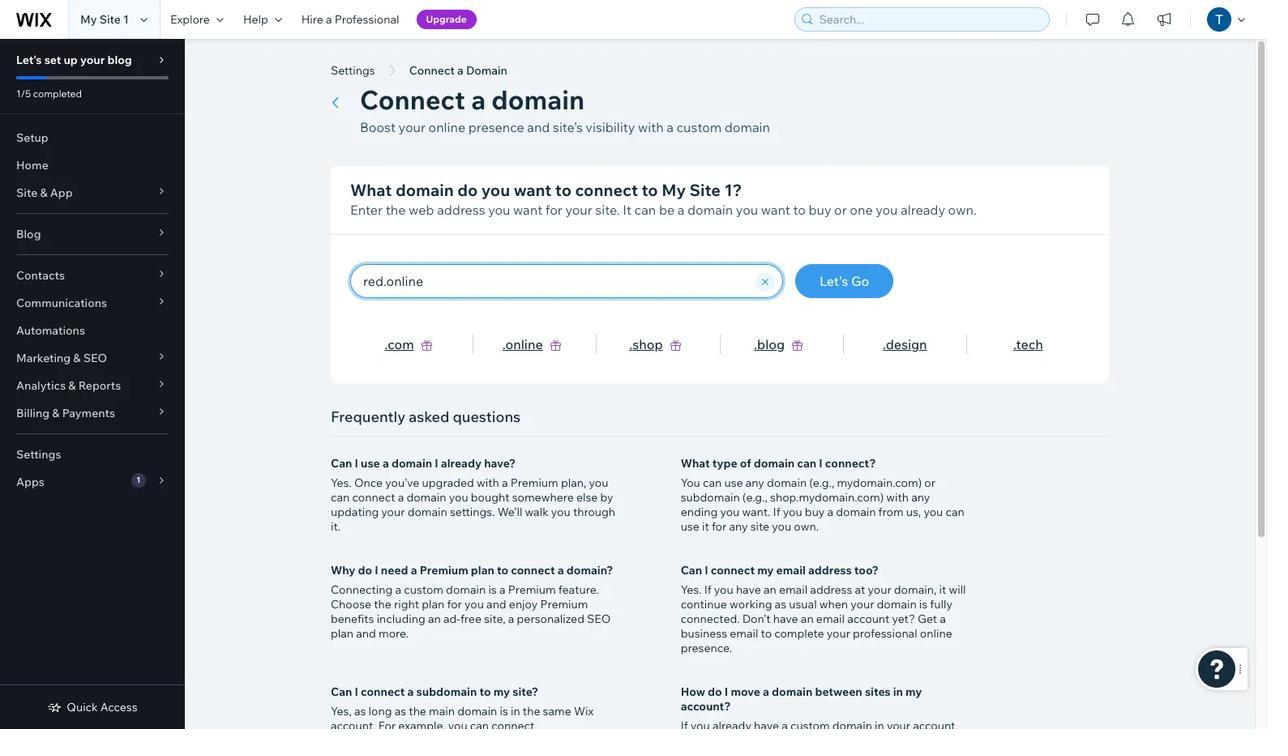 Task type: vqa. For each thing, say whether or not it's contained in the screenshot.
the left Settings
yes



Task type: locate. For each thing, give the bounding box(es) containing it.
subdomain down type
[[681, 491, 740, 505]]

plan up free
[[471, 564, 495, 578]]

. for com
[[385, 337, 388, 353]]

connect inside can i connect my email address too? yes. if you have an email address at your domain, it will continue working as usual when your domain is fully connected. don't have an email account yet? get a business email to complete your professional online presence.
[[711, 564, 755, 578]]

if
[[773, 505, 781, 520], [704, 583, 712, 598]]

premium inside can i use a domain i already have? yes. once you've upgraded with a premium plan, you can connect a domain you bought somewhere else by updating your domain settings. we'll walk you through it.
[[511, 476, 558, 491]]

choose
[[331, 598, 371, 612]]

& inside dropdown button
[[52, 406, 60, 421]]

a inside "can i connect a subdomain to my site? yes, as long as the main domain is in the same wix account. for example, you can connec"
[[407, 685, 414, 700]]

if up connected. at the right of the page
[[704, 583, 712, 598]]

sidebar element
[[0, 39, 185, 730]]

billing & payments button
[[0, 400, 185, 427]]

marketing & seo button
[[0, 345, 185, 372]]

sites
[[865, 685, 891, 700]]

can inside "can i connect a subdomain to my site? yes, as long as the main domain is in the same wix account. for example, you can connec"
[[331, 685, 352, 700]]

plan down choose
[[331, 627, 354, 641]]

1 down settings link
[[136, 475, 141, 486]]

or left the one
[[834, 202, 847, 218]]

by
[[600, 491, 614, 505]]

or
[[834, 202, 847, 218], [925, 476, 936, 491]]

1 vertical spatial connect
[[360, 84, 465, 116]]

0 vertical spatial online
[[429, 119, 466, 135]]

i inside what type of domain can i connect? you can use any domain (e.g., mydomain.com) or subdomain (e.g., shop.mydomain.com) with any ending you want. if you buy a domain from us, you can use it for any site you own.
[[819, 457, 823, 471]]

2 vertical spatial online
[[920, 627, 953, 641]]

address right web
[[437, 202, 485, 218]]

connect inside connect a domain button
[[409, 63, 455, 78]]

analytics & reports button
[[0, 372, 185, 400]]

1 horizontal spatial seo
[[587, 612, 611, 627]]

i left need in the bottom of the page
[[375, 564, 378, 578]]

benefits
[[331, 612, 374, 627]]

yes,
[[331, 705, 352, 719]]

site
[[99, 12, 121, 27], [690, 180, 721, 200], [16, 186, 38, 200]]

. online
[[503, 337, 543, 353]]

1 horizontal spatial my
[[757, 564, 774, 578]]

you inside why do i need a premium plan to connect a domain? connecting a custom domain is a premium feature. choose the right plan for you and enjoy premium benefits including an ad-free site, a personalized seo plan and more.
[[465, 598, 484, 612]]

online down e.g. mystunningwebsite.com field
[[506, 337, 543, 353]]

your right at
[[868, 583, 892, 598]]

ending
[[681, 505, 718, 520]]

0 horizontal spatial it
[[702, 520, 709, 534]]

0 vertical spatial my
[[80, 12, 97, 27]]

1/5 completed
[[16, 88, 82, 100]]

for inside what type of domain can i connect? you can use any domain (e.g., mydomain.com) or subdomain (e.g., shop.mydomain.com) with any ending you want. if you buy a domain from us, you can use it for any site you own.
[[712, 520, 727, 534]]

let's go
[[820, 273, 869, 289]]

(e.g., down connect?
[[810, 476, 835, 491]]

it
[[702, 520, 709, 534], [939, 583, 947, 598]]

0 horizontal spatial with
[[477, 476, 499, 491]]

if right want.
[[773, 505, 781, 520]]

domain right main
[[457, 705, 497, 719]]

a up the you've
[[383, 457, 389, 471]]

1 vertical spatial do
[[358, 564, 372, 578]]

with right visibility
[[638, 119, 664, 135]]

can right you
[[703, 476, 722, 491]]

asked
[[409, 408, 450, 427]]

domain left between on the bottom right of the page
[[772, 685, 813, 700]]

do down presence
[[457, 180, 478, 200]]

i inside why do i need a premium plan to connect a domain? connecting a custom domain is a premium feature. choose the right plan for you and enjoy premium benefits including an ad-free site, a personalized seo plan and more.
[[375, 564, 378, 578]]

my inside how do i move a domain between sites in my account?
[[906, 685, 922, 700]]

0 horizontal spatial do
[[358, 564, 372, 578]]

1 vertical spatial let's
[[820, 273, 848, 289]]

2 vertical spatial plan
[[331, 627, 354, 641]]

contacts
[[16, 268, 65, 283]]

use down type
[[724, 476, 743, 491]]

connect up "long"
[[361, 685, 405, 700]]

let's for let's go
[[820, 273, 848, 289]]

premium up walk
[[511, 476, 558, 491]]

1 vertical spatial for
[[712, 520, 727, 534]]

2 vertical spatial use
[[681, 520, 700, 534]]

0 horizontal spatial have
[[736, 583, 761, 598]]

&
[[40, 186, 48, 200], [73, 351, 81, 366], [68, 379, 76, 393], [52, 406, 60, 421]]

yet?
[[892, 612, 915, 627]]

a right be
[[678, 202, 685, 218]]

for left want.
[[712, 520, 727, 534]]

custom down need in the bottom of the page
[[404, 583, 443, 598]]

1 horizontal spatial have
[[773, 612, 798, 627]]

0 horizontal spatial seo
[[83, 351, 107, 366]]

1 horizontal spatial is
[[500, 705, 508, 719]]

your left site.
[[566, 202, 593, 218]]

1 horizontal spatial with
[[638, 119, 664, 135]]

seo inside why do i need a premium plan to connect a domain? connecting a custom domain is a premium feature. choose the right plan for you and enjoy premium benefits including an ad-free site, a personalized seo plan and more.
[[587, 612, 611, 627]]

setup
[[16, 131, 48, 145]]

domain up free
[[446, 583, 486, 598]]

the left web
[[386, 202, 406, 218]]

Search... field
[[815, 8, 1044, 31]]

0 vertical spatial use
[[361, 457, 380, 471]]

0 horizontal spatial yes.
[[331, 476, 352, 491]]

1 horizontal spatial blog
[[757, 337, 785, 353]]

1 horizontal spatial do
[[457, 180, 478, 200]]

i left connect?
[[819, 457, 823, 471]]

or right the mydomain.com)
[[925, 476, 936, 491]]

professional
[[853, 627, 918, 641]]

can
[[331, 457, 352, 471], [681, 564, 702, 578], [331, 685, 352, 700]]

1 horizontal spatial in
[[893, 685, 903, 700]]

2 horizontal spatial as
[[775, 598, 787, 612]]

can up continue
[[681, 564, 702, 578]]

feature.
[[559, 583, 599, 598]]

for
[[378, 719, 396, 730]]

can up 'it.'
[[331, 491, 350, 505]]

a right "get"
[[940, 612, 946, 627]]

visibility
[[586, 119, 635, 135]]

own. inside what type of domain can i connect? you can use any domain (e.g., mydomain.com) or subdomain (e.g., shop.mydomain.com) with any ending you want. if you buy a domain from us, you can use it for any site you own.
[[794, 520, 819, 534]]

connecting
[[331, 583, 393, 598]]

0 horizontal spatial in
[[511, 705, 520, 719]]

and inside connect a domain boost your online presence and site's visibility with a custom domain
[[527, 119, 550, 135]]

3 . from the left
[[629, 337, 633, 353]]

0 vertical spatial already
[[901, 202, 945, 218]]

1 horizontal spatial if
[[773, 505, 781, 520]]

2 vertical spatial can
[[331, 685, 352, 700]]

connect?
[[825, 457, 876, 471]]

& for marketing
[[73, 351, 81, 366]]

1 vertical spatial in
[[511, 705, 520, 719]]

your
[[80, 53, 105, 67], [399, 119, 426, 135], [566, 202, 593, 218], [381, 505, 405, 520], [868, 583, 892, 598], [851, 598, 874, 612], [827, 627, 851, 641]]

use inside can i use a domain i already have? yes. once you've upgraded with a premium plan, you can connect a domain you bought somewhere else by updating your domain settings. we'll walk you through it.
[[361, 457, 380, 471]]

i up once
[[355, 457, 358, 471]]

. for online
[[503, 337, 506, 353]]

2 horizontal spatial for
[[712, 520, 727, 534]]

subdomain up main
[[416, 685, 477, 700]]

0 horizontal spatial use
[[361, 457, 380, 471]]

1 vertical spatial online
[[506, 337, 543, 353]]

connect left upgraded
[[352, 491, 395, 505]]

5 . from the left
[[883, 337, 886, 353]]

0 vertical spatial in
[[893, 685, 903, 700]]

can inside can i connect my email address too? yes. if you have an email address at your domain, it will continue working as usual when your domain is fully connected. don't have an email account yet? get a business email to complete your professional online presence.
[[681, 564, 702, 578]]

.
[[385, 337, 388, 353], [503, 337, 506, 353], [629, 337, 633, 353], [754, 337, 757, 353], [883, 337, 886, 353], [1014, 337, 1016, 353]]

0 vertical spatial yes.
[[331, 476, 352, 491]]

business
[[681, 627, 727, 641]]

my
[[80, 12, 97, 27], [662, 180, 686, 200]]

1 vertical spatial have
[[773, 612, 798, 627]]

site up let's set up your blog
[[99, 12, 121, 27]]

an
[[764, 583, 777, 598], [428, 612, 441, 627], [801, 612, 814, 627]]

email left the when
[[779, 583, 808, 598]]

address up the when
[[808, 564, 852, 578]]

plan right right
[[422, 598, 445, 612]]

the left right
[[374, 598, 392, 612]]

online down fully
[[920, 627, 953, 641]]

an up don't in the right of the page
[[764, 583, 777, 598]]

let's for let's set up your blog
[[16, 53, 42, 67]]

1
[[123, 12, 129, 27], [136, 475, 141, 486]]

1 horizontal spatial let's
[[820, 273, 848, 289]]

1 horizontal spatial 1
[[136, 475, 141, 486]]

do inside what domain do you want to connect to my site 1? enter the web address you want for your site. it can be a domain you want to buy or one you already own.
[[457, 180, 478, 200]]

what up enter
[[350, 180, 392, 200]]

marketing
[[16, 351, 71, 366]]

1 vertical spatial subdomain
[[416, 685, 477, 700]]

site & app
[[16, 186, 73, 200]]

for left site.
[[546, 202, 563, 218]]

1 vertical spatial blog
[[757, 337, 785, 353]]

can inside can i use a domain i already have? yes. once you've upgraded with a premium plan, you can connect a domain you bought somewhere else by updating your domain settings. we'll walk you through it.
[[331, 457, 352, 471]]

address
[[437, 202, 485, 218], [808, 564, 852, 578], [810, 583, 852, 598]]

help button
[[233, 0, 292, 39]]

what inside what type of domain can i connect? you can use any domain (e.g., mydomain.com) or subdomain (e.g., shop.mydomain.com) with any ending you want. if you buy a domain from us, you can use it for any site you own.
[[681, 457, 710, 471]]

subdomain
[[681, 491, 740, 505], [416, 685, 477, 700]]

a down domain
[[471, 84, 486, 116]]

in right sites
[[893, 685, 903, 700]]

is left same
[[500, 705, 508, 719]]

seo
[[83, 351, 107, 366], [587, 612, 611, 627]]

get
[[918, 612, 937, 627]]

a inside what type of domain can i connect? you can use any domain (e.g., mydomain.com) or subdomain (e.g., shop.mydomain.com) with any ending you want. if you buy a domain from us, you can use it for any site you own.
[[828, 505, 834, 520]]

domain,
[[894, 583, 937, 598]]

1 horizontal spatial subdomain
[[681, 491, 740, 505]]

with right shop.mydomain.com)
[[887, 491, 909, 505]]

0 vertical spatial what
[[350, 180, 392, 200]]

use down you
[[681, 520, 700, 534]]

you
[[681, 476, 700, 491]]

bought
[[471, 491, 510, 505]]

1 horizontal spatial or
[[925, 476, 936, 491]]

connect down upgrade button
[[409, 63, 455, 78]]

already right the one
[[901, 202, 945, 218]]

connect up the enjoy
[[511, 564, 555, 578]]

do inside how do i move a domain between sites in my account?
[[708, 685, 722, 700]]

subdomain inside what type of domain can i connect? you can use any domain (e.g., mydomain.com) or subdomain (e.g., shop.mydomain.com) with any ending you want. if you buy a domain from us, you can use it for any site you own.
[[681, 491, 740, 505]]

do inside why do i need a premium plan to connect a domain? connecting a custom domain is a premium feature. choose the right plan for you and enjoy premium benefits including an ad-free site, a personalized seo plan and more.
[[358, 564, 372, 578]]

1 vertical spatial already
[[441, 457, 482, 471]]

1 horizontal spatial and
[[487, 598, 507, 612]]

& up analytics & reports
[[73, 351, 81, 366]]

the
[[386, 202, 406, 218], [374, 598, 392, 612], [409, 705, 426, 719], [523, 705, 540, 719]]

1 vertical spatial or
[[925, 476, 936, 491]]

1 horizontal spatial yes.
[[681, 583, 702, 598]]

domain inside "can i connect a subdomain to my site? yes, as long as the main domain is in the same wix account. for example, you can connec"
[[457, 705, 497, 719]]

any right from
[[912, 491, 930, 505]]

0 vertical spatial subdomain
[[681, 491, 740, 505]]

i up upgraded
[[435, 457, 438, 471]]

0 vertical spatial if
[[773, 505, 781, 520]]

site
[[751, 520, 770, 534]]

let's inside sidebar element
[[16, 53, 42, 67]]

0 horizontal spatial custom
[[404, 583, 443, 598]]

0 vertical spatial it
[[702, 520, 709, 534]]

1 horizontal spatial it
[[939, 583, 947, 598]]

connect for domain
[[409, 63, 455, 78]]

is inside can i connect my email address too? yes. if you have an email address at your domain, it will continue working as usual when your domain is fully connected. don't have an email account yet? get a business email to complete your professional online presence.
[[919, 598, 928, 612]]

1 vertical spatial what
[[681, 457, 710, 471]]

domain
[[466, 63, 508, 78]]

upgraded
[[422, 476, 474, 491]]

do up connecting
[[358, 564, 372, 578]]

do for why
[[358, 564, 372, 578]]

& left app
[[40, 186, 48, 200]]

home
[[16, 158, 48, 173]]

. for shop
[[629, 337, 633, 353]]

2 horizontal spatial my
[[906, 685, 922, 700]]

site down home
[[16, 186, 38, 200]]

presence
[[468, 119, 524, 135]]

1 vertical spatial settings
[[16, 448, 61, 462]]

(e.g., up site
[[743, 491, 768, 505]]

connect up boost
[[360, 84, 465, 116]]

1 vertical spatial yes.
[[681, 583, 702, 598]]

2 horizontal spatial use
[[724, 476, 743, 491]]

0 vertical spatial have
[[736, 583, 761, 598]]

0 horizontal spatial is
[[488, 583, 497, 598]]

from
[[879, 505, 904, 520]]

in
[[893, 685, 903, 700], [511, 705, 520, 719]]

what for what domain do you want to connect to my site 1?
[[350, 180, 392, 200]]

a down connect?
[[828, 505, 834, 520]]

0 horizontal spatial online
[[429, 119, 466, 135]]

0 horizontal spatial my
[[494, 685, 510, 700]]

1 vertical spatial use
[[724, 476, 743, 491]]

1 vertical spatial if
[[704, 583, 712, 598]]

any left site
[[729, 520, 748, 534]]

1 vertical spatial custom
[[404, 583, 443, 598]]

0 vertical spatial buy
[[809, 202, 832, 218]]

questions
[[453, 408, 521, 427]]

main
[[429, 705, 455, 719]]

through
[[573, 505, 616, 520]]

quick access
[[67, 701, 138, 715]]

0 horizontal spatial already
[[441, 457, 482, 471]]

already
[[901, 202, 945, 218], [441, 457, 482, 471]]

the inside why do i need a premium plan to connect a domain? connecting a custom domain is a premium feature. choose the right plan for you and enjoy premium benefits including an ad-free site, a personalized seo plan and more.
[[374, 598, 392, 612]]

let's inside button
[[820, 273, 848, 289]]

1 vertical spatial buy
[[805, 505, 825, 520]]

seo down automations link
[[83, 351, 107, 366]]

mydomain.com)
[[837, 476, 922, 491]]

1 vertical spatial seo
[[587, 612, 611, 627]]

i up continue
[[705, 564, 708, 578]]

0 horizontal spatial my
[[80, 12, 97, 27]]

6 . from the left
[[1014, 337, 1016, 353]]

and left site's at the top left of page
[[527, 119, 550, 135]]

is for why do i need a premium plan to connect a domain? connecting a custom domain is a premium feature. choose the right plan for you and enjoy premium benefits including an ad-free site, a personalized seo plan and more.
[[488, 583, 497, 598]]

my left site?
[[494, 685, 510, 700]]

your inside what domain do you want to connect to my site 1? enter the web address you want for your site. it can be a domain you want to buy or one you already own.
[[566, 202, 593, 218]]

a right visibility
[[667, 119, 674, 135]]

site left 1?
[[690, 180, 721, 200]]

0 vertical spatial 1
[[123, 12, 129, 27]]

to inside why do i need a premium plan to connect a domain? connecting a custom domain is a premium feature. choose the right plan for you and enjoy premium benefits including an ad-free site, a personalized seo plan and more.
[[497, 564, 509, 578]]

my inside "can i connect a subdomain to my site? yes, as long as the main domain is in the same wix account. for example, you can connec"
[[494, 685, 510, 700]]

any
[[746, 476, 765, 491], [912, 491, 930, 505], [729, 520, 748, 534]]

0 vertical spatial own.
[[948, 202, 977, 218]]

1 horizontal spatial what
[[681, 457, 710, 471]]

is inside why do i need a premium plan to connect a domain? connecting a custom domain is a premium feature. choose the right plan for you and enjoy premium benefits including an ad-free site, a personalized seo plan and more.
[[488, 583, 497, 598]]

your right up
[[80, 53, 105, 67]]

at
[[855, 583, 865, 598]]

0 horizontal spatial let's
[[16, 53, 42, 67]]

1 horizontal spatial as
[[395, 705, 406, 719]]

and left more.
[[356, 627, 376, 641]]

settings
[[331, 63, 375, 78], [16, 448, 61, 462]]

yes. up connected. at the right of the page
[[681, 583, 702, 598]]

0 horizontal spatial for
[[447, 598, 462, 612]]

1 vertical spatial plan
[[422, 598, 445, 612]]

connect inside what domain do you want to connect to my site 1? enter the web address you want for your site. it can be a domain you want to buy or one you already own.
[[575, 180, 638, 200]]

a down have?
[[502, 476, 508, 491]]

as
[[775, 598, 787, 612], [354, 705, 366, 719], [395, 705, 406, 719]]

use
[[361, 457, 380, 471], [724, 476, 743, 491], [681, 520, 700, 534]]

have right don't in the right of the page
[[773, 612, 798, 627]]

0 horizontal spatial what
[[350, 180, 392, 200]]

1 vertical spatial own.
[[794, 520, 819, 534]]

domain inside can i connect my email address too? yes. if you have an email address at your domain, it will continue working as usual when your domain is fully connected. don't have an email account yet? get a business email to complete your professional online presence.
[[877, 598, 917, 612]]

0 vertical spatial settings
[[331, 63, 375, 78]]

an inside why do i need a premium plan to connect a domain? connecting a custom domain is a premium feature. choose the right plan for you and enjoy premium benefits including an ad-free site, a personalized seo plan and more.
[[428, 612, 441, 627]]

1 horizontal spatial custom
[[677, 119, 722, 135]]

as inside can i connect my email address too? yes. if you have an email address at your domain, it will continue working as usual when your domain is fully connected. don't have an email account yet? get a business email to complete your professional online presence.
[[775, 598, 787, 612]]

i left move
[[725, 685, 728, 700]]

& left reports
[[68, 379, 76, 393]]

1/5
[[16, 88, 31, 100]]

domain left settings.
[[407, 491, 446, 505]]

& for analytics
[[68, 379, 76, 393]]

blog inside sidebar element
[[107, 53, 132, 67]]

use up once
[[361, 457, 380, 471]]

1 . from the left
[[385, 337, 388, 353]]

online left presence
[[429, 119, 466, 135]]

domain up professional
[[877, 598, 917, 612]]

0 vertical spatial seo
[[83, 351, 107, 366]]

domain up want.
[[767, 476, 807, 491]]

professional
[[335, 12, 399, 27]]

a right move
[[763, 685, 769, 700]]

you
[[482, 180, 510, 200], [488, 202, 510, 218], [736, 202, 758, 218], [876, 202, 898, 218], [589, 476, 608, 491], [449, 491, 468, 505], [551, 505, 571, 520], [720, 505, 740, 520], [783, 505, 803, 520], [924, 505, 943, 520], [772, 520, 792, 534], [714, 583, 734, 598], [465, 598, 484, 612], [448, 719, 468, 730]]

what inside what domain do you want to connect to my site 1? enter the web address you want for your site. it can be a domain you want to buy or one you already own.
[[350, 180, 392, 200]]

email down working
[[730, 627, 759, 641]]

0 horizontal spatial plan
[[331, 627, 354, 641]]

for inside what domain do you want to connect to my site 1? enter the web address you want for your site. it can be a domain you want to buy or one you already own.
[[546, 202, 563, 218]]

2 horizontal spatial do
[[708, 685, 722, 700]]

quick access button
[[47, 701, 138, 715]]

a up feature.
[[558, 564, 564, 578]]

2 horizontal spatial with
[[887, 491, 909, 505]]

2 . from the left
[[503, 337, 506, 353]]

2 horizontal spatial site
[[690, 180, 721, 200]]

if inside what type of domain can i connect? you can use any domain (e.g., mydomain.com) or subdomain (e.g., shop.mydomain.com) with any ending you want. if you buy a domain from us, you can use it for any site you own.
[[773, 505, 781, 520]]

more.
[[379, 627, 409, 641]]

when
[[820, 598, 848, 612]]

want
[[514, 180, 552, 200], [513, 202, 543, 218], [761, 202, 791, 218]]

why do i need a premium plan to connect a domain? connecting a custom domain is a premium feature. choose the right plan for you and enjoy premium benefits including an ad-free site, a personalized seo plan and more.
[[331, 564, 613, 641]]

connect inside connect a domain boost your online presence and site's visibility with a custom domain
[[360, 84, 465, 116]]

site inside dropdown button
[[16, 186, 38, 200]]

is up site,
[[488, 583, 497, 598]]

do
[[457, 180, 478, 200], [358, 564, 372, 578], [708, 685, 722, 700]]

(e.g.,
[[810, 476, 835, 491], [743, 491, 768, 505]]

if inside can i connect my email address too? yes. if you have an email address at your domain, it will continue working as usual when your domain is fully connected. don't have an email account yet? get a business email to complete your professional online presence.
[[704, 583, 712, 598]]

is
[[488, 583, 497, 598], [919, 598, 928, 612], [500, 705, 508, 719]]

1 horizontal spatial my
[[662, 180, 686, 200]]

0 horizontal spatial (e.g.,
[[743, 491, 768, 505]]

is inside "can i connect a subdomain to my site? yes, as long as the main domain is in the same wix account. for example, you can connec"
[[500, 705, 508, 719]]

my right sites
[[906, 685, 922, 700]]

4 . from the left
[[754, 337, 757, 353]]

settings up apps
[[16, 448, 61, 462]]

domain down 1?
[[688, 202, 733, 218]]

to
[[555, 180, 572, 200], [642, 180, 658, 200], [793, 202, 806, 218], [497, 564, 509, 578], [761, 627, 772, 641], [480, 685, 491, 700]]

1 horizontal spatial already
[[901, 202, 945, 218]]

0 vertical spatial address
[[437, 202, 485, 218]]

buy left the one
[[809, 202, 832, 218]]

0 vertical spatial and
[[527, 119, 550, 135]]

2 horizontal spatial and
[[527, 119, 550, 135]]

as right "long"
[[395, 705, 406, 719]]

1 vertical spatial can
[[681, 564, 702, 578]]

a
[[326, 12, 332, 27], [457, 63, 464, 78], [471, 84, 486, 116], [667, 119, 674, 135], [678, 202, 685, 218], [383, 457, 389, 471], [502, 476, 508, 491], [398, 491, 404, 505], [828, 505, 834, 520], [411, 564, 417, 578], [558, 564, 564, 578], [395, 583, 401, 598], [499, 583, 506, 598], [508, 612, 514, 627], [940, 612, 946, 627], [407, 685, 414, 700], [763, 685, 769, 700]]

i up account. at the left bottom of page
[[355, 685, 358, 700]]

it inside what type of domain can i connect? you can use any domain (e.g., mydomain.com) or subdomain (e.g., shop.mydomain.com) with any ending you want. if you buy a domain from us, you can use it for any site you own.
[[702, 520, 709, 534]]

payments
[[62, 406, 115, 421]]

buy inside what domain do you want to connect to my site 1? enter the web address you want for your site. it can be a domain you want to buy or one you already own.
[[809, 202, 832, 218]]



Task type: describe. For each thing, give the bounding box(es) containing it.
one
[[850, 202, 873, 218]]

can for can i connect a subdomain to my site? yes, as long as the main domain is in the same wix account. for example, you can connec
[[331, 685, 352, 700]]

design
[[886, 337, 927, 353]]

a left the enjoy
[[499, 583, 506, 598]]

reports
[[78, 379, 121, 393]]

personalized
[[517, 612, 585, 627]]

domain inside how do i move a domain between sites in my account?
[[772, 685, 813, 700]]

can for can i connect my email address too? yes. if you have an email address at your domain, it will continue working as usual when your domain is fully connected. don't have an email account yet? get a business email to complete your professional online presence.
[[681, 564, 702, 578]]

site.
[[595, 202, 620, 218]]

already inside what domain do you want to connect to my site 1? enter the web address you want for your site. it can be a domain you want to buy or one you already own.
[[901, 202, 945, 218]]

. for blog
[[754, 337, 757, 353]]

of
[[740, 457, 751, 471]]

enter
[[350, 202, 383, 218]]

the down site?
[[523, 705, 540, 719]]

home link
[[0, 152, 185, 179]]

setup link
[[0, 124, 185, 152]]

. design
[[883, 337, 927, 353]]

domain?
[[567, 564, 613, 578]]

i inside "can i connect a subdomain to my site? yes, as long as the main domain is in the same wix account. for example, you can connec"
[[355, 685, 358, 700]]

seo inside dropdown button
[[83, 351, 107, 366]]

you inside "can i connect a subdomain to my site? yes, as long as the main domain is in the same wix account. for example, you can connec"
[[448, 719, 468, 730]]

a down need in the bottom of the page
[[395, 583, 401, 598]]

with inside connect a domain boost your online presence and site's visibility with a custom domain
[[638, 119, 664, 135]]

else
[[576, 491, 598, 505]]

domain up site's at the top left of page
[[492, 84, 585, 116]]

how do i move a domain between sites in my account?
[[681, 685, 922, 714]]

automations
[[16, 324, 85, 338]]

communications button
[[0, 289, 185, 317]]

be
[[659, 202, 675, 218]]

it inside can i connect my email address too? yes. if you have an email address at your domain, it will continue working as usual when your domain is fully connected. don't have an email account yet? get a business email to complete your professional online presence.
[[939, 583, 947, 598]]

your inside can i use a domain i already have? yes. once you've upgraded with a premium plan, you can connect a domain you bought somewhere else by updating your domain settings. we'll walk you through it.
[[381, 505, 405, 520]]

can up shop.mydomain.com)
[[797, 457, 817, 471]]

right
[[394, 598, 419, 612]]

connect for domain
[[360, 84, 465, 116]]

1 horizontal spatial use
[[681, 520, 700, 534]]

in inside how do i move a domain between sites in my account?
[[893, 685, 903, 700]]

. for design
[[883, 337, 886, 353]]

any down of
[[746, 476, 765, 491]]

marketing & seo
[[16, 351, 107, 366]]

go
[[851, 273, 869, 289]]

including
[[377, 612, 426, 627]]

can for can i use a domain i already have? yes. once you've upgraded with a premium plan, you can connect a domain you bought somewhere else by updating your domain settings. we'll walk you through it.
[[331, 457, 352, 471]]

your inside sidebar element
[[80, 53, 105, 67]]

communications
[[16, 296, 107, 311]]

too?
[[855, 564, 879, 578]]

type
[[713, 457, 738, 471]]

once
[[354, 476, 383, 491]]

. blog
[[754, 337, 785, 353]]

1 horizontal spatial an
[[764, 583, 777, 598]]

email up usual
[[776, 564, 806, 578]]

your down the when
[[827, 627, 851, 641]]

can i connect my email address too? yes. if you have an email address at your domain, it will continue working as usual when your domain is fully connected. don't have an email account yet? get a business email to complete your professional online presence.
[[681, 564, 966, 656]]

to inside "can i connect a subdomain to my site? yes, as long as the main domain is in the same wix account. for example, you can connec"
[[480, 685, 491, 700]]

0 vertical spatial plan
[[471, 564, 495, 578]]

premium right the enjoy
[[540, 598, 588, 612]]

a right site,
[[508, 612, 514, 627]]

my inside what domain do you want to connect to my site 1? enter the web address you want for your site. it can be a domain you want to buy or one you already own.
[[662, 180, 686, 200]]

want.
[[742, 505, 771, 520]]

online inside can i connect my email address too? yes. if you have an email address at your domain, it will continue working as usual when your domain is fully connected. don't have an email account yet? get a business email to complete your professional online presence.
[[920, 627, 953, 641]]

a inside what domain do you want to connect to my site 1? enter the web address you want for your site. it can be a domain you want to buy or one you already own.
[[678, 202, 685, 218]]

. shop
[[629, 337, 663, 353]]

site inside what domain do you want to connect to my site 1? enter the web address you want for your site. it can be a domain you want to buy or one you already own.
[[690, 180, 721, 200]]

shop.mydomain.com)
[[770, 491, 884, 505]]

wix
[[574, 705, 594, 719]]

or inside what type of domain can i connect? you can use any domain (e.g., mydomain.com) or subdomain (e.g., shop.mydomain.com) with any ending you want. if you buy a domain from us, you can use it for any site you own.
[[925, 476, 936, 491]]

web
[[409, 202, 434, 218]]

0 horizontal spatial as
[[354, 705, 366, 719]]

your inside connect a domain boost your online presence and site's visibility with a custom domain
[[399, 119, 426, 135]]

complete
[[775, 627, 824, 641]]

com
[[388, 337, 414, 353]]

analytics
[[16, 379, 66, 393]]

buy inside what type of domain can i connect? you can use any domain (e.g., mydomain.com) or subdomain (e.g., shop.mydomain.com) with any ending you want. if you buy a domain from us, you can use it for any site you own.
[[805, 505, 825, 520]]

the left main
[[409, 705, 426, 719]]

1 inside sidebar element
[[136, 475, 141, 486]]

1 vertical spatial address
[[808, 564, 852, 578]]

ad-
[[444, 612, 460, 627]]

set
[[44, 53, 61, 67]]

or inside what domain do you want to connect to my site 1? enter the web address you want for your site. it can be a domain you want to buy or one you already own.
[[834, 202, 847, 218]]

domain left from
[[836, 505, 876, 520]]

explore
[[170, 12, 210, 27]]

1?
[[724, 180, 742, 200]]

own. inside what domain do you want to connect to my site 1? enter the web address you want for your site. it can be a domain you want to buy or one you already own.
[[948, 202, 977, 218]]

1 horizontal spatial online
[[506, 337, 543, 353]]

i inside can i connect my email address too? yes. if you have an email address at your domain, it will continue working as usual when your domain is fully connected. don't have an email account yet? get a business email to complete your professional online presence.
[[705, 564, 708, 578]]

to inside can i connect my email address too? yes. if you have an email address at your domain, it will continue working as usual when your domain is fully connected. don't have an email account yet? get a business email to complete your professional online presence.
[[761, 627, 772, 641]]

. for tech
[[1014, 337, 1016, 353]]

subdomain inside "can i connect a subdomain to my site? yes, as long as the main domain is in the same wix account. for example, you can connec"
[[416, 685, 477, 700]]

analytics & reports
[[16, 379, 121, 393]]

upgrade button
[[416, 10, 477, 29]]

for inside why do i need a premium plan to connect a domain? connecting a custom domain is a premium feature. choose the right plan for you and enjoy premium benefits including an ad-free site, a personalized seo plan and more.
[[447, 598, 462, 612]]

same
[[543, 705, 572, 719]]

don't
[[743, 612, 771, 627]]

is for can i connect a subdomain to my site? yes, as long as the main domain is in the same wix account. for example, you can connec
[[500, 705, 508, 719]]

& for site
[[40, 186, 48, 200]]

up
[[64, 53, 78, 67]]

it
[[623, 202, 632, 218]]

account
[[848, 612, 890, 627]]

can inside "can i connect a subdomain to my site? yes, as long as the main domain is in the same wix account. for example, you can connec"
[[470, 719, 489, 730]]

domain inside why do i need a premium plan to connect a domain? connecting a custom domain is a premium feature. choose the right plan for you and enjoy premium benefits including an ad-free site, a personalized seo plan and more.
[[446, 583, 486, 598]]

already inside can i use a domain i already have? yes. once you've upgraded with a premium plan, you can connect a domain you bought somewhere else by updating your domain settings. we'll walk you through it.
[[441, 457, 482, 471]]

a right hire
[[326, 12, 332, 27]]

with inside can i use a domain i already have? yes. once you've upgraded with a premium plan, you can connect a domain you bought somewhere else by updating your domain settings. we'll walk you through it.
[[477, 476, 499, 491]]

connect inside "can i connect a subdomain to my site? yes, as long as the main domain is in the same wix account. for example, you can connec"
[[361, 685, 405, 700]]

site's
[[553, 119, 583, 135]]

connect inside can i use a domain i already have? yes. once you've upgraded with a premium plan, you can connect a domain you bought somewhere else by updating your domain settings. we'll walk you through it.
[[352, 491, 395, 505]]

yes. inside can i use a domain i already have? yes. once you've upgraded with a premium plan, you can connect a domain you bought somewhere else by updating your domain settings. we'll walk you through it.
[[331, 476, 352, 491]]

connected.
[[681, 612, 740, 627]]

long
[[369, 705, 392, 719]]

your right the when
[[851, 598, 874, 612]]

email left account
[[816, 612, 845, 627]]

a inside can i connect my email address too? yes. if you have an email address at your domain, it will continue working as usual when your domain is fully connected. don't have an email account yet? get a business email to complete your professional online presence.
[[940, 612, 946, 627]]

between
[[815, 685, 863, 700]]

what domain do you want to connect to my site 1? enter the web address you want for your site. it can be a domain you want to buy or one you already own.
[[350, 180, 977, 218]]

yes. inside can i connect my email address too? yes. if you have an email address at your domain, it will continue working as usual when your domain is fully connected. don't have an email account yet? get a business email to complete your professional online presence.
[[681, 583, 702, 598]]

hire a professional link
[[292, 0, 409, 39]]

have?
[[484, 457, 516, 471]]

premium up 'ad-'
[[420, 564, 468, 578]]

connect a domain
[[409, 63, 508, 78]]

you've
[[385, 476, 420, 491]]

domain up 1?
[[725, 119, 770, 135]]

continue
[[681, 598, 727, 612]]

connect a domain button
[[401, 58, 516, 83]]

domain up the you've
[[392, 457, 432, 471]]

you inside can i connect my email address too? yes. if you have an email address at your domain, it will continue working as usual when your domain is fully connected. don't have an email account yet? get a business email to complete your professional online presence.
[[714, 583, 734, 598]]

settings link
[[0, 441, 185, 469]]

in inside "can i connect a subdomain to my site? yes, as long as the main domain is in the same wix account. for example, you can connec"
[[511, 705, 520, 719]]

do for how
[[708, 685, 722, 700]]

a inside how do i move a domain between sites in my account?
[[763, 685, 769, 700]]

updating
[[331, 505, 379, 520]]

& for billing
[[52, 406, 60, 421]]

settings.
[[450, 505, 495, 520]]

a right once
[[398, 491, 404, 505]]

settings inside sidebar element
[[16, 448, 61, 462]]

address inside what domain do you want to connect to my site 1? enter the web address you want for your site. it can be a domain you want to buy or one you already own.
[[437, 202, 485, 218]]

my inside can i connect my email address too? yes. if you have an email address at your domain, it will continue working as usual when your domain is fully connected. don't have an email account yet? get a business email to complete your professional online presence.
[[757, 564, 774, 578]]

1 horizontal spatial (e.g.,
[[810, 476, 835, 491]]

with inside what type of domain can i connect? you can use any domain (e.g., mydomain.com) or subdomain (e.g., shop.mydomain.com) with any ending you want. if you buy a domain from us, you can use it for any site you own.
[[887, 491, 909, 505]]

online inside connect a domain boost your online presence and site's visibility with a custom domain
[[429, 119, 466, 135]]

2 vertical spatial and
[[356, 627, 376, 641]]

tech
[[1016, 337, 1043, 353]]

premium up personalized
[[508, 583, 556, 598]]

a right need in the bottom of the page
[[411, 564, 417, 578]]

connect inside why do i need a premium plan to connect a domain? connecting a custom domain is a premium feature. choose the right plan for you and enjoy premium benefits including an ad-free site, a personalized seo plan and more.
[[511, 564, 555, 578]]

boost
[[360, 119, 396, 135]]

site & app button
[[0, 179, 185, 207]]

e.g. mystunningwebsite.com field
[[358, 265, 753, 298]]

example,
[[398, 719, 446, 730]]

custom inside why do i need a premium plan to connect a domain? connecting a custom domain is a premium feature. choose the right plan for you and enjoy premium benefits including an ad-free site, a personalized seo plan and more.
[[404, 583, 443, 598]]

2 horizontal spatial an
[[801, 612, 814, 627]]

how
[[681, 685, 705, 700]]

1 horizontal spatial site
[[99, 12, 121, 27]]

domain down upgraded
[[408, 505, 447, 520]]

free
[[460, 612, 482, 627]]

help
[[243, 12, 268, 27]]

0 horizontal spatial 1
[[123, 12, 129, 27]]

custom inside connect a domain boost your online presence and site's visibility with a custom domain
[[677, 119, 722, 135]]

can right the us,
[[946, 505, 965, 520]]

plan,
[[561, 476, 587, 491]]

site?
[[513, 685, 538, 700]]

can inside what domain do you want to connect to my site 1? enter the web address you want for your site. it can be a domain you want to buy or one you already own.
[[635, 202, 656, 218]]

frequently
[[331, 408, 406, 427]]

why
[[331, 564, 355, 578]]

apps
[[16, 475, 44, 490]]

fully
[[930, 598, 953, 612]]

somewhere
[[512, 491, 574, 505]]

domain right of
[[754, 457, 795, 471]]

2 vertical spatial address
[[810, 583, 852, 598]]

. tech
[[1014, 337, 1043, 353]]

presence.
[[681, 641, 732, 656]]

usual
[[789, 598, 817, 612]]

1 horizontal spatial plan
[[422, 598, 445, 612]]

let's go button
[[795, 264, 894, 298]]

can inside can i use a domain i already have? yes. once you've upgraded with a premium plan, you can connect a domain you bought somewhere else by updating your domain settings. we'll walk you through it.
[[331, 491, 350, 505]]

the inside what domain do you want to connect to my site 1? enter the web address you want for your site. it can be a domain you want to buy or one you already own.
[[386, 202, 406, 218]]

i inside how do i move a domain between sites in my account?
[[725, 685, 728, 700]]

domain up web
[[396, 180, 454, 200]]

what for what type of domain can i connect?
[[681, 457, 710, 471]]

a inside button
[[457, 63, 464, 78]]

enjoy
[[509, 598, 538, 612]]



